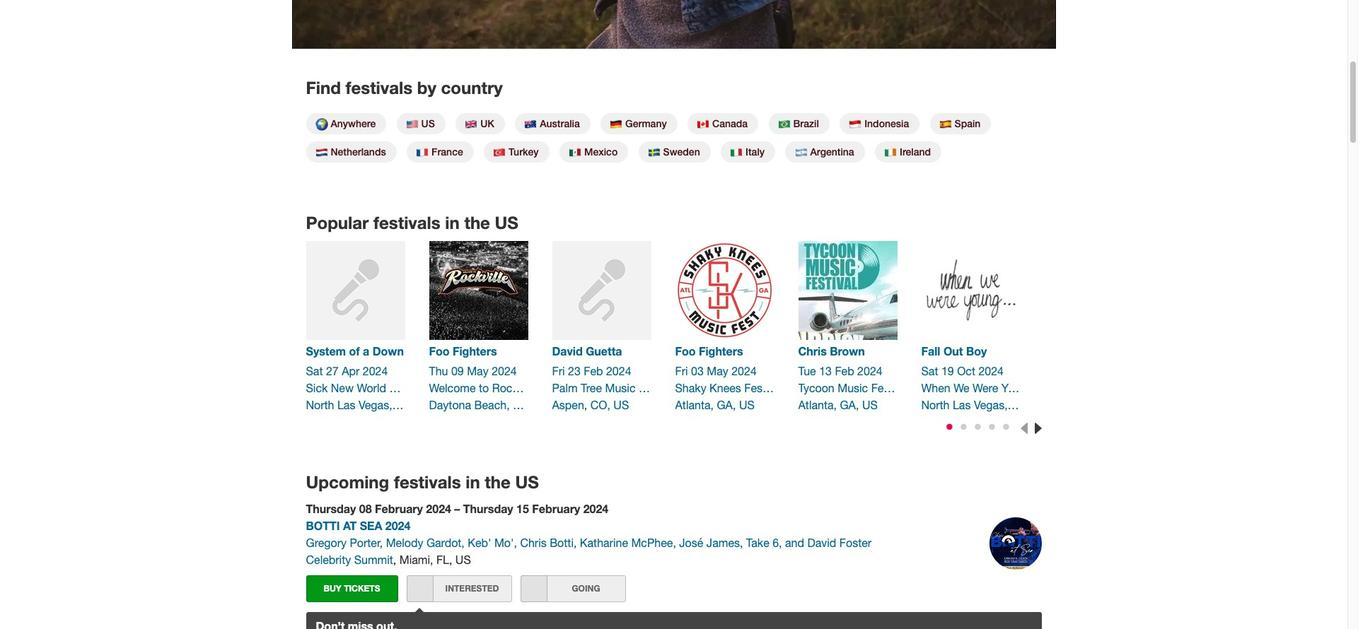 Task type: locate. For each thing, give the bounding box(es) containing it.
festival inside the david guetta fri 23 feb 2024 palm tree music festival 2024 aspen, co, us
[[639, 382, 678, 395]]

las inside the fall out boy sat 19 oct 2024 when we were young 2024 north las vegas, nv, us
[[953, 399, 971, 412]]

2024 down guetta
[[606, 365, 632, 378]]

thursday 08 february 2024 – thursday 15 february 2024
[[306, 502, 609, 516]]

north down sick
[[306, 399, 334, 412]]

08
[[359, 502, 372, 516]]

🇧🇷 brazil
[[778, 118, 819, 131]]

las
[[337, 399, 356, 412], [953, 399, 971, 412]]

country
[[441, 78, 503, 98]]

foo fighters link up 09
[[429, 343, 528, 360]]

🇹🇷
[[493, 147, 506, 159]]

atlanta, down tycoon
[[799, 399, 837, 412]]

1 fri from the left
[[552, 365, 565, 378]]

–
[[455, 502, 460, 516]]

foo inside foo fighters fri 03 may 2024 shaky knees festival 2024 atlanta, ga, us
[[675, 344, 696, 358]]

0 horizontal spatial las
[[337, 399, 356, 412]]

2 vegas, from the left
[[974, 399, 1008, 412]]

chris brown link
[[799, 343, 898, 360]]

1 horizontal spatial foo
[[675, 344, 696, 358]]

🇮🇪
[[885, 147, 897, 159]]

may for foo fighters thu 09 may 2024 welcome to rockville 2024 daytona beach, fl, us
[[467, 365, 489, 378]]

1 horizontal spatial atlanta,
[[799, 399, 837, 412]]

1 foo from the left
[[429, 344, 450, 358]]

,
[[393, 554, 396, 566]]

us right "co,"
[[614, 399, 629, 412]]

🇮🇹
[[730, 147, 743, 159]]

2 sat from the left
[[922, 365, 939, 378]]

foo inside foo fighters thu 09 may 2024 welcome to rockville 2024 daytona beach, fl, us
[[429, 344, 450, 358]]

shaky knees festival 2024 image
[[675, 241, 775, 340]]

09
[[451, 365, 464, 378]]

2 music from the left
[[838, 382, 868, 395]]

atlanta, down shaky
[[675, 399, 714, 412]]

0 vertical spatial david
[[552, 344, 583, 358]]

may inside foo fighters fri 03 may 2024 shaky knees festival 2024 atlanta, ga, us
[[707, 365, 729, 378]]

2 atlanta, from the left
[[799, 399, 837, 412]]

sat up sick
[[306, 365, 323, 378]]

0 horizontal spatial thursday
[[306, 502, 356, 516]]

0 horizontal spatial foo fighters link
[[429, 343, 528, 360]]

1 feb from the left
[[584, 365, 603, 378]]

1 vertical spatial festivals
[[374, 213, 441, 233]]

david up the 23
[[552, 344, 583, 358]]

0 horizontal spatial vegas,
[[359, 399, 392, 412]]

1 vertical spatial david
[[808, 537, 837, 549]]

thursday right the –
[[463, 502, 513, 516]]

🇨🇦 canada
[[697, 118, 748, 131]]

chris up tue
[[799, 344, 827, 358]]

1 horizontal spatial february
[[532, 502, 580, 516]]

0 horizontal spatial fri
[[552, 365, 565, 378]]

beach,
[[474, 399, 510, 412]]

2 foo from the left
[[675, 344, 696, 358]]

0 vertical spatial fl,
[[513, 399, 529, 412]]

1 music from the left
[[605, 382, 636, 395]]

botti at sea 2024 gregory porter, melody gardot, keb' mo', chris botti, katharine mcphee, josé james, take 6, and david foster celebrity summit , miami, fl, us
[[306, 519, 872, 566]]

2024 up world
[[363, 365, 388, 378]]

las for down
[[337, 399, 356, 412]]

0 horizontal spatial festival
[[639, 382, 678, 395]]

3 festival from the left
[[872, 382, 910, 395]]

2024 right world
[[389, 382, 415, 395]]

1 horizontal spatial feb
[[835, 365, 855, 378]]

us down young
[[1031, 399, 1047, 412]]

1 festival from the left
[[639, 382, 678, 395]]

2 nv, from the left
[[1011, 399, 1028, 412]]

north
[[306, 399, 334, 412], [922, 399, 950, 412]]

festivals up the –
[[394, 473, 461, 492]]

1 horizontal spatial fl,
[[513, 399, 529, 412]]

melody
[[386, 537, 423, 549]]

italy
[[746, 146, 765, 158]]

us inside chris brown tue 13 feb 2024 tycoon music festival 2024 atlanta, ga, us
[[863, 399, 878, 412]]

fri for foo
[[675, 365, 688, 378]]

2 may from the left
[[707, 365, 729, 378]]

thursday
[[306, 502, 356, 516], [463, 502, 513, 516]]

tree
[[581, 382, 602, 395]]

festivals up anywhere
[[346, 78, 413, 98]]

canada
[[713, 118, 748, 130]]

boy
[[967, 344, 987, 358]]

0 horizontal spatial nv,
[[396, 399, 412, 412]]

1 vertical spatial fl,
[[437, 554, 452, 566]]

1 foo fighters link from the left
[[429, 343, 528, 360]]

🇨🇦
[[697, 119, 710, 131]]

david right and
[[808, 537, 837, 549]]

0 horizontal spatial atlanta,
[[675, 399, 714, 412]]

the up welcome to rockville 2024 image
[[465, 213, 490, 233]]

2 ga, from the left
[[840, 399, 859, 412]]

🇸🇪
[[648, 147, 661, 159]]

fighters up 03
[[699, 344, 743, 358]]

🇩🇪
[[610, 119, 623, 131]]

0 vertical spatial in
[[445, 213, 460, 233]]

23
[[568, 365, 581, 378]]

vegas, down were
[[974, 399, 1008, 412]]

vegas, for a
[[359, 399, 392, 412]]

1 vegas, from the left
[[359, 399, 392, 412]]

1 fighters from the left
[[453, 344, 497, 358]]

us down 'keb''
[[456, 554, 471, 566]]

foo up 03
[[675, 344, 696, 358]]

15
[[517, 502, 529, 516]]

may inside foo fighters thu 09 may 2024 welcome to rockville 2024 daytona beach, fl, us
[[467, 365, 489, 378]]

brown
[[830, 344, 865, 358]]

fighters inside foo fighters fri 03 may 2024 shaky knees festival 2024 atlanta, ga, us
[[699, 344, 743, 358]]

2 north from the left
[[922, 399, 950, 412]]

the up thursday 08 february 2024 – thursday 15 february 2024 at the bottom of the page
[[485, 473, 511, 492]]

david inside the david guetta fri 23 feb 2024 palm tree music festival 2024 aspen, co, us
[[552, 344, 583, 358]]

ga, for fighters
[[717, 399, 736, 412]]

🇮🇹 italy
[[730, 146, 765, 159]]

and
[[785, 537, 805, 549]]

1 thursday from the left
[[306, 502, 356, 516]]

🇺🇸 us
[[406, 118, 435, 131]]

13
[[820, 365, 832, 378]]

brazil
[[794, 118, 819, 130]]

fighters inside foo fighters thu 09 may 2024 welcome to rockville 2024 daytona beach, fl, us
[[453, 344, 497, 358]]

nv, inside "system of a down sat 27 apr 2024 sick new world 2024 north las vegas, nv, us"
[[396, 399, 412, 412]]

1 horizontal spatial vegas,
[[974, 399, 1008, 412]]

atlanta, inside foo fighters fri 03 may 2024 shaky knees festival 2024 atlanta, ga, us
[[675, 399, 714, 412]]

1 horizontal spatial thursday
[[463, 502, 513, 516]]

nv, left daytona
[[396, 399, 412, 412]]

1 north from the left
[[306, 399, 334, 412]]

🇮🇩
[[849, 119, 862, 131]]

fri left the 23
[[552, 365, 565, 378]]

🇫🇷 france
[[416, 146, 463, 159]]

north inside the fall out boy sat 19 oct 2024 when we were young 2024 north las vegas, nv, us
[[922, 399, 950, 412]]

1 sat from the left
[[306, 365, 323, 378]]

0 vertical spatial festivals
[[346, 78, 413, 98]]

fri left 03
[[675, 365, 688, 378]]

2024
[[363, 365, 388, 378], [492, 365, 517, 378], [606, 365, 632, 378], [732, 365, 757, 378], [858, 365, 883, 378], [979, 365, 1004, 378], [389, 382, 415, 395], [541, 382, 566, 395], [681, 382, 706, 395], [786, 382, 812, 395], [913, 382, 938, 395], [1037, 382, 1062, 395], [426, 502, 451, 516], [584, 502, 609, 516], [386, 519, 411, 532]]

mexico
[[584, 146, 618, 158]]

music right tycoon
[[838, 382, 868, 395]]

knees
[[710, 382, 742, 395]]

0 horizontal spatial chris
[[520, 537, 547, 549]]

foo up thu
[[429, 344, 450, 358]]

festival inside foo fighters fri 03 may 2024 shaky knees festival 2024 atlanta, ga, us
[[745, 382, 783, 395]]

1 may from the left
[[467, 365, 489, 378]]

the
[[465, 213, 490, 233], [485, 473, 511, 492]]

las down we
[[953, 399, 971, 412]]

27
[[326, 365, 339, 378]]

2 festival from the left
[[745, 382, 783, 395]]

upcoming
[[306, 473, 389, 492]]

0 horizontal spatial foo
[[429, 344, 450, 358]]

botti at sea 2024 image
[[990, 518, 1042, 570]]

🇪🇸 spain
[[939, 118, 981, 131]]

2 feb from the left
[[835, 365, 855, 378]]

19
[[942, 365, 954, 378]]

vegas, down world
[[359, 399, 392, 412]]

0 vertical spatial chris
[[799, 344, 827, 358]]

music inside the david guetta fri 23 feb 2024 palm tree music festival 2024 aspen, co, us
[[605, 382, 636, 395]]

vegas,
[[359, 399, 392, 412], [974, 399, 1008, 412]]

tycoon music festival 2024 image
[[799, 241, 898, 340]]

las down new
[[337, 399, 356, 412]]

foo for foo fighters fri 03 may 2024 shaky knees festival 2024 atlanta, ga, us
[[675, 344, 696, 358]]

las inside "system of a down sat 27 apr 2024 sick new world 2024 north las vegas, nv, us"
[[337, 399, 356, 412]]

may up to
[[467, 365, 489, 378]]

festival for chris brown
[[872, 382, 910, 395]]

botti,
[[550, 537, 577, 549]]

february up sea at the left bottom of page
[[375, 502, 423, 516]]

in for upcoming festivals in the us
[[466, 473, 480, 492]]

fl, down rockville at the bottom left
[[513, 399, 529, 412]]

ga, inside foo fighters fri 03 may 2024 shaky knees festival 2024 atlanta, ga, us
[[717, 399, 736, 412]]

2024 left we
[[913, 382, 938, 395]]

thursday up botti
[[306, 502, 356, 516]]

sat
[[306, 365, 323, 378], [922, 365, 939, 378]]

foo fighters fri 03 may 2024 shaky knees festival 2024 atlanta, ga, us
[[675, 344, 812, 412]]

us down knees
[[739, 399, 755, 412]]

chris right mo', on the bottom left of the page
[[520, 537, 547, 549]]

0 horizontal spatial david
[[552, 344, 583, 358]]

1 horizontal spatial foo fighters link
[[675, 343, 775, 360]]

2 thursday from the left
[[463, 502, 513, 516]]

us down welcome
[[416, 399, 431, 412]]

ga, down knees
[[717, 399, 736, 412]]

1 horizontal spatial festival
[[745, 382, 783, 395]]

1 horizontal spatial in
[[466, 473, 480, 492]]

may up knees
[[707, 365, 729, 378]]

nv, down young
[[1011, 399, 1028, 412]]

vegas, inside the fall out boy sat 19 oct 2024 when we were young 2024 north las vegas, nv, us
[[974, 399, 1008, 412]]

vegas, inside "system of a down sat 27 apr 2024 sick new world 2024 north las vegas, nv, us"
[[359, 399, 392, 412]]

nv, inside the fall out boy sat 19 oct 2024 when we were young 2024 north las vegas, nv, us
[[1011, 399, 1028, 412]]

0 horizontal spatial february
[[375, 502, 423, 516]]

ga, down chris brown link
[[840, 399, 859, 412]]

us right 🇺🇸
[[421, 118, 435, 130]]

1 vertical spatial chris
[[520, 537, 547, 549]]

north down when
[[922, 399, 950, 412]]

1 vertical spatial the
[[485, 473, 511, 492]]

atlanta, inside chris brown tue 13 feb 2024 tycoon music festival 2024 atlanta, ga, us
[[799, 399, 837, 412]]

0 horizontal spatial fighters
[[453, 344, 497, 358]]

chris brown tue 13 feb 2024 tycoon music festival 2024 atlanta, ga, us
[[799, 344, 938, 412]]

fighters up 09
[[453, 344, 497, 358]]

porter,
[[350, 537, 383, 549]]

celebrity
[[306, 554, 351, 566]]

🇦🇷
[[795, 147, 808, 159]]

ga, inside chris brown tue 13 feb 2024 tycoon music festival 2024 atlanta, ga, us
[[840, 399, 859, 412]]

0 horizontal spatial sat
[[306, 365, 323, 378]]

2 fighters from the left
[[699, 344, 743, 358]]

0 horizontal spatial may
[[467, 365, 489, 378]]

2024 up melody
[[386, 519, 411, 532]]

may for foo fighters fri 03 may 2024 shaky knees festival 2024 atlanta, ga, us
[[707, 365, 729, 378]]

1 horizontal spatial fri
[[675, 365, 688, 378]]

1 horizontal spatial may
[[707, 365, 729, 378]]

2024 left the –
[[426, 502, 451, 516]]

festivals right 'popular'
[[374, 213, 441, 233]]

feb right 13
[[835, 365, 855, 378]]

2024 up botti at sea 2024 gregory porter, melody gardot, keb' mo', chris botti, katharine mcphee, josé james, take 6, and david foster celebrity summit , miami, fl, us
[[584, 502, 609, 516]]

music inside chris brown tue 13 feb 2024 tycoon music festival 2024 atlanta, ga, us
[[838, 382, 868, 395]]

feb inside chris brown tue 13 feb 2024 tycoon music festival 2024 atlanta, ga, us
[[835, 365, 855, 378]]

feb
[[584, 365, 603, 378], [835, 365, 855, 378]]

foo fighters link up 03
[[675, 343, 775, 360]]

sick new world 2024 image
[[306, 241, 405, 340]]

0 horizontal spatial music
[[605, 382, 636, 395]]

fl, inside botti at sea 2024 gregory porter, melody gardot, keb' mo', chris botti, katharine mcphee, josé james, take 6, and david foster celebrity summit , miami, fl, us
[[437, 554, 452, 566]]

feb inside the david guetta fri 23 feb 2024 palm tree music festival 2024 aspen, co, us
[[584, 365, 603, 378]]

1 ga, from the left
[[717, 399, 736, 412]]

fl,
[[513, 399, 529, 412], [437, 554, 452, 566]]

1 horizontal spatial sat
[[922, 365, 939, 378]]

1 atlanta, from the left
[[675, 399, 714, 412]]

february right 15
[[532, 502, 580, 516]]

by
[[417, 78, 437, 98]]

fall out boy link
[[922, 343, 1021, 360]]

chris
[[799, 344, 827, 358], [520, 537, 547, 549]]

buy tickets
[[324, 583, 380, 594]]

music up "co,"
[[605, 382, 636, 395]]

2024 up 'aspen,'
[[541, 382, 566, 395]]

🇳🇱
[[315, 147, 328, 159]]

welcome
[[429, 382, 476, 395]]

north inside "system of a down sat 27 apr 2024 sick new world 2024 north las vegas, nv, us"
[[306, 399, 334, 412]]

anywhere
[[331, 118, 376, 130]]

2 las from the left
[[953, 399, 971, 412]]

nv, for fall out boy
[[1011, 399, 1028, 412]]

1 nv, from the left
[[396, 399, 412, 412]]

feb up 'tree'
[[584, 365, 603, 378]]

festival inside chris brown tue 13 feb 2024 tycoon music festival 2024 atlanta, ga, us
[[872, 382, 910, 395]]

us
[[421, 118, 435, 130], [495, 213, 519, 233], [416, 399, 431, 412], [532, 399, 548, 412], [614, 399, 629, 412], [739, 399, 755, 412], [863, 399, 878, 412], [1031, 399, 1047, 412], [515, 473, 539, 492], [456, 554, 471, 566]]

0 horizontal spatial in
[[445, 213, 460, 233]]

0 vertical spatial the
[[465, 213, 490, 233]]

nv,
[[396, 399, 412, 412], [1011, 399, 1028, 412]]

co,
[[591, 399, 611, 412]]

1 las from the left
[[337, 399, 356, 412]]

2024 right young
[[1037, 382, 1062, 395]]

1 horizontal spatial nv,
[[1011, 399, 1028, 412]]

1 horizontal spatial north
[[922, 399, 950, 412]]

sick
[[306, 382, 328, 395]]

sat inside "system of a down sat 27 apr 2024 sick new world 2024 north las vegas, nv, us"
[[306, 365, 323, 378]]

feb for brown
[[835, 365, 855, 378]]

2 foo fighters link from the left
[[675, 343, 775, 360]]

spain
[[955, 118, 981, 130]]

2 horizontal spatial festival
[[872, 382, 910, 395]]

february
[[375, 502, 423, 516], [532, 502, 580, 516]]

2 fri from the left
[[675, 365, 688, 378]]

fri inside the david guetta fri 23 feb 2024 palm tree music festival 2024 aspen, co, us
[[552, 365, 565, 378]]

0 horizontal spatial north
[[306, 399, 334, 412]]

1 vertical spatial in
[[466, 473, 480, 492]]

1 horizontal spatial music
[[838, 382, 868, 395]]

1 horizontal spatial david
[[808, 537, 837, 549]]

fl, down gardot,
[[437, 554, 452, 566]]

david guetta fri 23 feb 2024 palm tree music festival 2024 aspen, co, us
[[552, 344, 706, 412]]

1 horizontal spatial chris
[[799, 344, 827, 358]]

us down chris brown link
[[863, 399, 878, 412]]

0 horizontal spatial feb
[[584, 365, 603, 378]]

1 horizontal spatial las
[[953, 399, 971, 412]]

0 horizontal spatial ga,
[[717, 399, 736, 412]]

palm tree music festival 2024 image
[[552, 241, 651, 340]]

2 vertical spatial festivals
[[394, 473, 461, 492]]

sat left 19
[[922, 365, 939, 378]]

2024 up were
[[979, 365, 1004, 378]]

us left 'aspen,'
[[532, 399, 548, 412]]

tab list
[[939, 419, 1010, 439]]

foster
[[840, 537, 872, 549]]

when we were young 2024 image
[[922, 241, 1021, 340]]

fri inside foo fighters fri 03 may 2024 shaky knees festival 2024 atlanta, ga, us
[[675, 365, 688, 378]]

1 horizontal spatial ga,
[[840, 399, 859, 412]]

0 horizontal spatial fl,
[[437, 554, 452, 566]]

james,
[[707, 537, 743, 549]]

us down 🇹🇷
[[495, 213, 519, 233]]

1 horizontal spatial fighters
[[699, 344, 743, 358]]

tickets
[[344, 583, 380, 594]]



Task type: vqa. For each thing, say whether or not it's contained in the screenshot.


Task type: describe. For each thing, give the bounding box(es) containing it.
atlanta, for foo
[[675, 399, 714, 412]]

we
[[954, 382, 970, 395]]

a
[[363, 344, 370, 358]]

thu
[[429, 365, 448, 378]]

fall out boy sat 19 oct 2024 when we were young 2024 north las vegas, nv, us
[[922, 344, 1062, 412]]

us inside 🇺🇸 us
[[421, 118, 435, 130]]

🇦🇺 australia
[[525, 118, 580, 131]]

system of a down link
[[306, 343, 405, 360]]

apr
[[342, 365, 360, 378]]

upcoming festivals in the us
[[306, 473, 539, 492]]

🇲🇽
[[569, 147, 582, 159]]

festivals for upcoming
[[394, 473, 461, 492]]

fighters for foo fighters thu 09 may 2024 welcome to rockville 2024 daytona beach, fl, us
[[453, 344, 497, 358]]

🇫🇷
[[416, 147, 429, 159]]

shaky
[[675, 382, 707, 395]]

interested
[[446, 583, 499, 594]]

🇮🇩 indonesia
[[849, 118, 909, 131]]

us inside the david guetta fri 23 feb 2024 palm tree music festival 2024 aspen, co, us
[[614, 399, 629, 412]]

keb'
[[468, 537, 491, 549]]

popular festivals in the us
[[306, 213, 519, 233]]

katharine
[[580, 537, 628, 549]]

vegas, for boy
[[974, 399, 1008, 412]]

the for popular festivals in the us
[[465, 213, 490, 233]]

going button
[[520, 576, 626, 603]]

were
[[973, 382, 999, 395]]

daytona
[[429, 399, 471, 412]]

🇮🇪 ireland
[[885, 146, 931, 159]]

festivals for popular
[[374, 213, 441, 233]]

system of a down sat 27 apr 2024 sick new world 2024 north las vegas, nv, us
[[306, 344, 431, 412]]

festivals for find
[[346, 78, 413, 98]]

north for system
[[306, 399, 334, 412]]

guetta
[[586, 344, 622, 358]]

us up 15
[[515, 473, 539, 492]]

us inside the fall out boy sat 19 oct 2024 when we were young 2024 north las vegas, nv, us
[[1031, 399, 1047, 412]]

oct
[[958, 365, 976, 378]]

us inside foo fighters fri 03 may 2024 shaky knees festival 2024 atlanta, ga, us
[[739, 399, 755, 412]]

find
[[306, 78, 341, 98]]

at
[[343, 519, 357, 532]]

🇩🇪 germany
[[610, 118, 667, 131]]

world
[[357, 382, 386, 395]]

of
[[349, 344, 360, 358]]

foo fighters link for foo fighters fri 03 may 2024 shaky knees festival 2024 atlanta, ga, us
[[675, 343, 775, 360]]

out
[[944, 344, 963, 358]]

🌍
[[315, 119, 328, 131]]

fl, inside foo fighters thu 09 may 2024 welcome to rockville 2024 daytona beach, fl, us
[[513, 399, 529, 412]]

summit
[[354, 554, 393, 566]]

when
[[922, 382, 951, 395]]

🇦🇺
[[525, 119, 537, 131]]

find festivals by country
[[306, 78, 503, 98]]

young
[[1002, 382, 1033, 395]]

2024 up knees
[[732, 365, 757, 378]]

us inside foo fighters thu 09 may 2024 welcome to rockville 2024 daytona beach, fl, us
[[532, 399, 548, 412]]

2024 up rockville at the bottom left
[[492, 365, 517, 378]]

down
[[373, 344, 404, 358]]

welcome to rockville 2024 image
[[429, 241, 528, 340]]

sweden
[[663, 146, 700, 158]]

2024 inside botti at sea 2024 gregory porter, melody gardot, keb' mo', chris botti, katharine mcphee, josé james, take 6, and david foster celebrity summit , miami, fl, us
[[386, 519, 411, 532]]

sat inside the fall out boy sat 19 oct 2024 when we were young 2024 north las vegas, nv, us
[[922, 365, 939, 378]]

france
[[432, 146, 463, 158]]

us inside "system of a down sat 27 apr 2024 sick new world 2024 north las vegas, nv, us"
[[416, 399, 431, 412]]

🇳🇱 netherlands
[[315, 146, 386, 159]]

2024 down chris brown link
[[858, 365, 883, 378]]

rockville
[[492, 382, 538, 395]]

2024 down 03
[[681, 382, 706, 395]]

🇲🇽 mexico
[[569, 146, 618, 159]]

feb for guetta
[[584, 365, 603, 378]]

uk
[[481, 118, 495, 130]]

popular
[[306, 213, 369, 233]]

🇹🇷 turkey
[[493, 146, 539, 159]]

atlanta, for chris
[[799, 399, 837, 412]]

foo fighters link for foo fighters thu 09 may 2024 welcome to rockville 2024 daytona beach, fl, us
[[429, 343, 528, 360]]

chris inside chris brown tue 13 feb 2024 tycoon music festival 2024 atlanta, ga, us
[[799, 344, 827, 358]]

tue
[[799, 365, 816, 378]]

1 february from the left
[[375, 502, 423, 516]]

north for fall
[[922, 399, 950, 412]]

david guetta link
[[552, 343, 651, 360]]

fall
[[922, 344, 941, 358]]

buy
[[324, 583, 342, 594]]

us inside botti at sea 2024 gregory porter, melody gardot, keb' mo', chris botti, katharine mcphee, josé james, take 6, and david foster celebrity summit , miami, fl, us
[[456, 554, 471, 566]]

🇪🇸
[[939, 119, 952, 131]]

germany
[[626, 118, 667, 130]]

palm
[[552, 382, 578, 395]]

las for sat
[[953, 399, 971, 412]]

david inside botti at sea 2024 gregory porter, melody gardot, keb' mo', chris botti, katharine mcphee, josé james, take 6, and david foster celebrity summit , miami, fl, us
[[808, 537, 837, 549]]

chris inside botti at sea 2024 gregory porter, melody gardot, keb' mo', chris botti, katharine mcphee, josé james, take 6, and david foster celebrity summit , miami, fl, us
[[520, 537, 547, 549]]

2 february from the left
[[532, 502, 580, 516]]

festival for foo fighters
[[745, 382, 783, 395]]

the for upcoming festivals in the us
[[485, 473, 511, 492]]

take
[[746, 537, 770, 549]]

2024 down tue
[[786, 382, 812, 395]]

interested button
[[407, 576, 512, 603]]

fighters for foo fighters fri 03 may 2024 shaky knees festival 2024 atlanta, ga, us
[[699, 344, 743, 358]]

6,
[[773, 537, 782, 549]]

🌍 anywhere
[[315, 118, 376, 131]]

foo for foo fighters thu 09 may 2024 welcome to rockville 2024 daytona beach, fl, us
[[429, 344, 450, 358]]

fri for david
[[552, 365, 565, 378]]

botti
[[306, 519, 340, 532]]

miami,
[[400, 554, 433, 566]]

celebrity summit link
[[306, 554, 393, 566]]

03
[[691, 365, 704, 378]]

🇸🇪 sweden
[[648, 146, 700, 159]]

tycoon
[[799, 382, 835, 395]]

sea
[[360, 519, 382, 532]]

in for popular festivals in the us
[[445, 213, 460, 233]]

to
[[479, 382, 489, 395]]

foo fighters thu 09 may 2024 welcome to rockville 2024 daytona beach, fl, us
[[429, 344, 566, 412]]

🇬🇧 uk
[[465, 118, 495, 131]]

ga, for brown
[[840, 399, 859, 412]]

going
[[572, 583, 600, 594]]

nv, for system of a down
[[396, 399, 412, 412]]



